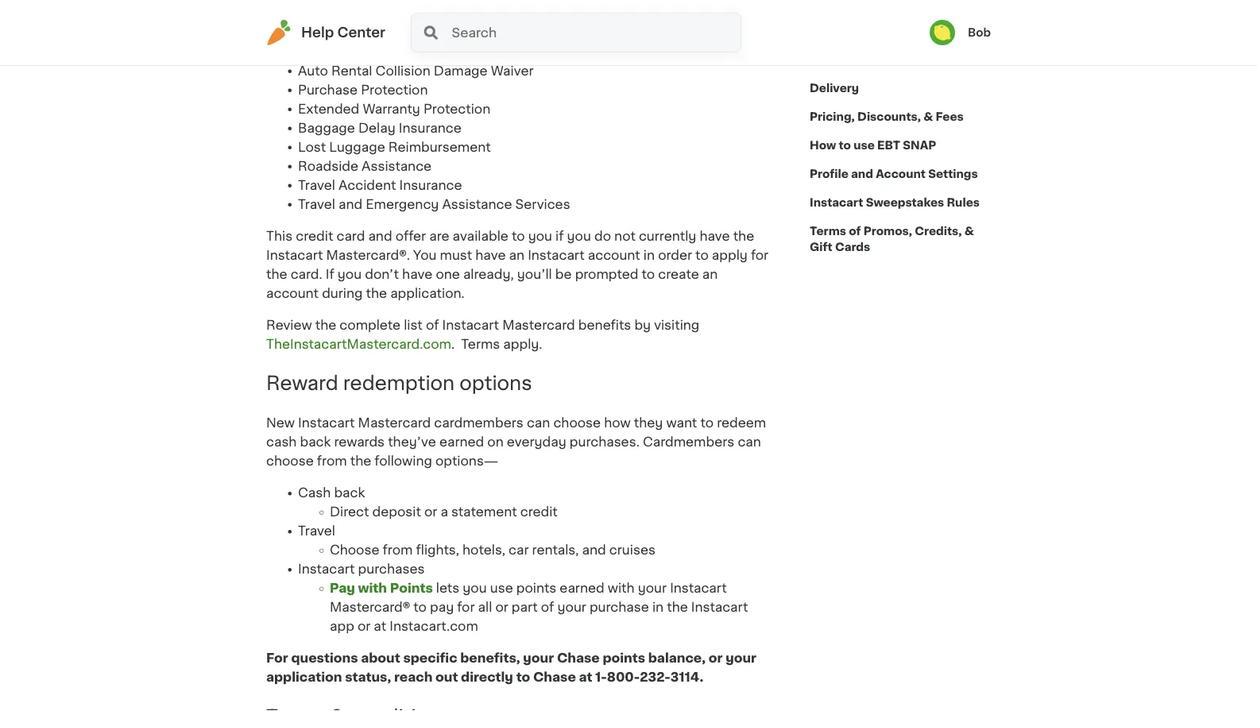 Task type: describe. For each thing, give the bounding box(es) containing it.
instacart image
[[266, 20, 292, 45]]

this credit card and offer are available to you if you do not currently have the instacart mastercard®. you must have an instacart account in order to apply for the card. if you don't have one already, you'll be prompted to create an account during the application.
[[266, 230, 769, 300]]

you
[[413, 249, 437, 261]]

your up purchase
[[638, 582, 667, 595]]

how
[[810, 140, 837, 151]]

3114.
[[671, 672, 704, 684]]

how to use ebt snap link
[[810, 131, 937, 160]]

by
[[635, 319, 651, 331]]

instacart sweepstakes rules
[[810, 197, 980, 208]]

terms inside terms of promos, credits, & gift cards
[[810, 226, 847, 237]]

instacart inside instacart sweepstakes rules link
[[810, 197, 864, 208]]

redemption
[[343, 374, 455, 393]]

1-
[[596, 672, 607, 684]]

promos,
[[864, 226, 913, 237]]

purchase
[[590, 602, 649, 614]]

or inside cash back direct deposit or a statement credit travel choose from flights, hotels, car rentals, and cruises
[[424, 506, 437, 519]]

benefits, inside 'world elite® mastercard benefits, including complimentary 24/7 concierge service auto rental collision damage waiver purchase protection extended warranty protection baggage delay insurance lost luggage reimbursement roadside assistance travel accident insurance travel and emergency assistance services'
[[453, 26, 509, 39]]

if
[[326, 268, 335, 281]]

1 travel from the top
[[298, 179, 335, 191]]

list
[[404, 319, 423, 331]]

0 vertical spatial can
[[527, 417, 550, 430]]

new
[[266, 417, 295, 430]]

order
[[810, 54, 844, 65]]

baggage
[[298, 122, 355, 134]]

or inside for questions about specific benefits, your chase points balance, or your application status, reach out directly to chase at 1-800-232-3114.
[[709, 652, 723, 665]]

they
[[634, 417, 663, 430]]

Search search field
[[450, 14, 741, 52]]

choose
[[330, 544, 380, 557]]

review the complete list of instacart mastercard benefits by visiting theinstacartmastercard.com .  terms apply.
[[266, 319, 700, 350]]

from inside new instacart mastercard cardmembers can choose how they want to redeem cash back rewards they've earned on everyday purchases. cardmembers can choose from the following options—
[[317, 455, 347, 468]]

cardmembers
[[434, 417, 524, 430]]

following
[[375, 455, 432, 468]]

do
[[595, 230, 611, 242]]

terms of promos, credits, & gift cards link
[[810, 217, 991, 262]]

profile and account settings link
[[810, 160, 978, 188]]

not
[[615, 230, 636, 242]]

use for you
[[490, 582, 513, 595]]

1 vertical spatial insurance
[[400, 179, 462, 191]]

1 vertical spatial protection
[[424, 102, 491, 115]]

2 travel from the top
[[298, 198, 335, 211]]

24/7
[[674, 26, 703, 39]]

use for to
[[854, 140, 875, 151]]

points inside lets you use points earned with your instacart mastercard® to pay for all or part of your purchase in the instacart app or at instacart.com
[[517, 582, 557, 595]]

application
[[266, 672, 342, 684]]

collision
[[376, 64, 431, 77]]

help center
[[301, 26, 386, 39]]

account
[[876, 169, 926, 180]]

or down mastercard®
[[358, 621, 371, 633]]

1 vertical spatial chase
[[533, 672, 576, 684]]

already,
[[463, 268, 514, 281]]

specific
[[403, 652, 458, 665]]

statement
[[451, 506, 517, 519]]

pricing, discounts, & fees
[[810, 111, 964, 122]]

at inside lets you use points earned with your instacart mastercard® to pay for all or part of your purchase in the instacart app or at instacart.com
[[374, 621, 387, 633]]

and inside this credit card and offer are available to you if you do not currently have the instacart mastercard®. you must have an instacart account in order to apply for the card. if you don't have one already, you'll be prompted to create an account during the application.
[[368, 230, 392, 242]]

instacart inside review the complete list of instacart mastercard benefits by visiting theinstacartmastercard.com .  terms apply.
[[442, 319, 499, 331]]

0 horizontal spatial choose
[[266, 455, 314, 468]]

in inside lets you use points earned with your instacart mastercard® to pay for all or part of your purchase in the instacart app or at instacart.com
[[653, 602, 664, 614]]

0 vertical spatial chase
[[557, 652, 600, 665]]

order
[[658, 249, 692, 261]]

mastercard®
[[330, 602, 410, 614]]

mastercard inside review the complete list of instacart mastercard benefits by visiting theinstacartmastercard.com .  terms apply.
[[503, 319, 575, 331]]

for inside this credit card and offer are available to you if you do not currently have the instacart mastercard®. you must have an instacart account in order to apply for the card. if you don't have one already, you'll be prompted to create an account during the application.
[[751, 249, 769, 261]]

cash
[[298, 487, 331, 500]]

a
[[441, 506, 448, 519]]

delivery
[[810, 83, 859, 94]]

delay
[[358, 122, 396, 134]]

to right order
[[696, 249, 709, 261]]

how
[[604, 417, 631, 430]]

rental
[[331, 64, 372, 77]]

user avatar image
[[930, 20, 956, 45]]

0 vertical spatial insurance
[[399, 122, 462, 134]]

the inside new instacart mastercard cardmembers can choose how they want to redeem cash back rewards they've earned on everyday purchases. cardmembers can choose from the following options—
[[350, 455, 371, 468]]

roadside
[[298, 160, 359, 172]]

profile
[[810, 169, 849, 180]]

world
[[298, 26, 335, 39]]

cash
[[266, 436, 297, 449]]

back inside new instacart mastercard cardmembers can choose how they want to redeem cash back rewards they've earned on everyday purchases. cardmembers can choose from the following options—
[[300, 436, 331, 449]]

to inside lets you use points earned with your instacart mastercard® to pay for all or part of your purchase in the instacart app or at instacart.com
[[414, 602, 427, 614]]

instacart.com
[[390, 621, 478, 633]]

one
[[436, 268, 460, 281]]

lets
[[436, 582, 460, 595]]

car
[[509, 544, 529, 557]]

1 horizontal spatial have
[[476, 249, 506, 261]]

terms inside review the complete list of instacart mastercard benefits by visiting theinstacartmastercard.com .  terms apply.
[[461, 338, 500, 350]]

flights,
[[416, 544, 460, 557]]

concierge
[[706, 26, 771, 39]]

pricing, discounts, & fees link
[[810, 103, 964, 131]]

status,
[[345, 672, 391, 684]]

you'll
[[517, 268, 552, 281]]

card.
[[291, 268, 323, 281]]

want
[[667, 417, 698, 430]]

balance,
[[649, 652, 706, 665]]

directly
[[461, 672, 514, 684]]

the up apply
[[734, 230, 755, 242]]

for inside lets you use points earned with your instacart mastercard® to pay for all or part of your purchase in the instacart app or at instacart.com
[[457, 602, 475, 614]]

be
[[556, 268, 572, 281]]

800-
[[607, 672, 640, 684]]

from inside cash back direct deposit or a statement credit travel choose from flights, hotels, car rentals, and cruises
[[383, 544, 413, 557]]

or right "all"
[[496, 602, 509, 614]]

instacart sweepstakes rules link
[[810, 188, 980, 217]]

cash back direct deposit or a statement credit travel choose from flights, hotels, car rentals, and cruises
[[298, 487, 656, 557]]

pay with points
[[330, 582, 433, 595]]

mastercard®.
[[326, 249, 410, 261]]

your right part
[[558, 602, 587, 614]]

sweepstakes
[[866, 197, 945, 208]]

points inside for questions about specific benefits, your chase points balance, or your application status, reach out directly to chase at 1-800-232-3114.
[[603, 652, 646, 665]]

2 vertical spatial have
[[402, 268, 433, 281]]

services
[[516, 198, 571, 211]]

your down lets you use points earned with your instacart mastercard® to pay for all or part of your purchase in the instacart app or at instacart.com
[[523, 652, 554, 665]]

to left create
[[642, 268, 655, 281]]

& inside terms of promos, credits, & gift cards
[[965, 226, 974, 237]]

of inside review the complete list of instacart mastercard benefits by visiting theinstacartmastercard.com .  terms apply.
[[426, 319, 439, 331]]

of inside terms of promos, credits, & gift cards
[[849, 226, 861, 237]]

purchase
[[298, 83, 358, 96]]

if
[[556, 230, 564, 242]]

1 horizontal spatial assistance
[[442, 198, 512, 211]]

currently
[[639, 230, 697, 242]]



Task type: vqa. For each thing, say whether or not it's contained in the screenshot.
All stores link
no



Task type: locate. For each thing, give the bounding box(es) containing it.
out
[[436, 672, 458, 684]]

mastercard up they've
[[358, 417, 431, 430]]

from up purchases
[[383, 544, 413, 557]]

travel inside cash back direct deposit or a statement credit travel choose from flights, hotels, car rentals, and cruises
[[298, 525, 335, 538]]

0 horizontal spatial at
[[374, 621, 387, 633]]

must
[[440, 249, 472, 261]]

the up balance,
[[667, 602, 688, 614]]

the inside lets you use points earned with your instacart mastercard® to pay for all or part of your purchase in the instacart app or at instacart.com
[[667, 602, 688, 614]]

0 horizontal spatial of
[[426, 319, 439, 331]]

mastercard inside new instacart mastercard cardmembers can choose how they want to redeem cash back rewards they've earned on everyday purchases. cardmembers can choose from the following options—
[[358, 417, 431, 430]]

cards
[[835, 242, 871, 253]]

0 vertical spatial travel
[[298, 179, 335, 191]]

to right available
[[512, 230, 525, 242]]

0 horizontal spatial terms
[[461, 338, 500, 350]]

0 horizontal spatial an
[[509, 249, 525, 261]]

assistance up accident
[[362, 160, 432, 172]]

0 vertical spatial back
[[300, 436, 331, 449]]

0 vertical spatial protection
[[361, 83, 428, 96]]

account down card.
[[266, 287, 319, 300]]

1 vertical spatial terms
[[461, 338, 500, 350]]

0 horizontal spatial with
[[358, 582, 387, 595]]

1 vertical spatial &
[[965, 226, 974, 237]]

mastercard for cardmembers
[[358, 417, 431, 430]]

0 vertical spatial credit
[[296, 230, 333, 242]]

0 vertical spatial benefits,
[[453, 26, 509, 39]]

on
[[488, 436, 504, 449]]

account up prompted
[[588, 249, 641, 261]]

redeem
[[717, 417, 767, 430]]

help
[[301, 26, 334, 39]]

1 horizontal spatial of
[[541, 602, 554, 614]]

bob link
[[930, 20, 991, 45]]

0 vertical spatial mastercard
[[377, 26, 450, 39]]

can
[[527, 417, 550, 430], [738, 436, 761, 449]]

1 horizontal spatial for
[[751, 249, 769, 261]]

an down apply
[[703, 268, 718, 281]]

earned inside lets you use points earned with your instacart mastercard® to pay for all or part of your purchase in the instacart app or at instacart.com
[[560, 582, 605, 595]]

0 vertical spatial of
[[849, 226, 861, 237]]

back up direct
[[334, 487, 365, 500]]

benefits
[[579, 319, 631, 331]]

1 horizontal spatial at
[[579, 672, 593, 684]]

of right part
[[541, 602, 554, 614]]

from down rewards
[[317, 455, 347, 468]]

to right how
[[839, 140, 851, 151]]

gift
[[810, 242, 833, 253]]

of inside lets you use points earned with your instacart mastercard® to pay for all or part of your purchase in the instacart app or at instacart.com
[[541, 602, 554, 614]]

insurance up emergency
[[400, 179, 462, 191]]

have
[[700, 230, 730, 242], [476, 249, 506, 261], [402, 268, 433, 281]]

1 vertical spatial in
[[644, 249, 655, 261]]

at left 1- at left bottom
[[579, 672, 593, 684]]

3 travel from the top
[[298, 525, 335, 538]]

available
[[453, 230, 509, 242]]

2 vertical spatial of
[[541, 602, 554, 614]]

chase up 1- at left bottom
[[557, 652, 600, 665]]

the left card.
[[266, 268, 287, 281]]

direct
[[330, 506, 369, 519]]

to right want
[[701, 417, 714, 430]]

warranty
[[363, 102, 420, 115]]

1 vertical spatial from
[[383, 544, 413, 557]]

1 horizontal spatial earned
[[560, 582, 605, 595]]

1 horizontal spatial &
[[965, 226, 974, 237]]

from
[[317, 455, 347, 468], [383, 544, 413, 557]]

earned up options—
[[440, 436, 484, 449]]

to down the points
[[414, 602, 427, 614]]

and inside cash back direct deposit or a statement credit travel choose from flights, hotels, car rentals, and cruises
[[582, 544, 606, 557]]

at down mastercard®
[[374, 621, 387, 633]]

during
[[322, 287, 363, 300]]

insurance
[[399, 122, 462, 134], [400, 179, 462, 191]]

0 vertical spatial terms
[[810, 226, 847, 237]]

0 horizontal spatial credit
[[296, 230, 333, 242]]

1 vertical spatial have
[[476, 249, 506, 261]]

1 vertical spatial choose
[[266, 455, 314, 468]]

mastercard inside 'world elite® mastercard benefits, including complimentary 24/7 concierge service auto rental collision damage waiver purchase protection extended warranty protection baggage delay insurance lost luggage reimbursement roadside assistance travel accident insurance travel and emergency assistance services'
[[377, 26, 450, 39]]

progress
[[860, 54, 913, 65]]

of up cards
[[849, 226, 861, 237]]

the down don't at left top
[[366, 287, 387, 300]]

apply.
[[504, 338, 543, 350]]

deposit
[[372, 506, 421, 519]]

to inside for questions about specific benefits, your chase points balance, or your application status, reach out directly to chase at 1-800-232-3114.
[[516, 672, 530, 684]]

1 horizontal spatial use
[[854, 140, 875, 151]]

& inside 'link'
[[924, 111, 934, 122]]

cardmembers
[[643, 436, 735, 449]]

protection
[[361, 83, 428, 96], [424, 102, 491, 115]]

auto
[[298, 64, 328, 77]]

or left 'a' on the left bottom of page
[[424, 506, 437, 519]]

questions
[[291, 652, 358, 665]]

with up mastercard®
[[358, 582, 387, 595]]

2 vertical spatial mastercard
[[358, 417, 431, 430]]

1 horizontal spatial from
[[383, 544, 413, 557]]

1 horizontal spatial with
[[608, 582, 635, 595]]

to right directly
[[516, 672, 530, 684]]

complimentary
[[574, 26, 671, 39]]

1 horizontal spatial back
[[334, 487, 365, 500]]

credit inside this credit card and offer are available to you if you do not currently have the instacart mastercard®. you must have an instacart account in order to apply for the card. if you don't have one already, you'll be prompted to create an account during the application.
[[296, 230, 333, 242]]

credits,
[[915, 226, 962, 237]]

all
[[478, 602, 492, 614]]

0 horizontal spatial &
[[924, 111, 934, 122]]

in left order
[[644, 249, 655, 261]]

0 vertical spatial choose
[[554, 417, 601, 430]]

earned inside new instacart mastercard cardmembers can choose how they want to redeem cash back rewards they've earned on everyday purchases. cardmembers can choose from the following options—
[[440, 436, 484, 449]]

have up 'already,'
[[476, 249, 506, 261]]

1 vertical spatial mastercard
[[503, 319, 575, 331]]

mastercard for benefits,
[[377, 26, 450, 39]]

waiver
[[491, 64, 534, 77]]

use up "all"
[[490, 582, 513, 595]]

1 vertical spatial benefits,
[[461, 652, 520, 665]]

they've
[[388, 436, 436, 449]]

0 vertical spatial have
[[700, 230, 730, 242]]

1 vertical spatial assistance
[[442, 198, 512, 211]]

points
[[390, 582, 433, 595]]

insurance up reimbursement
[[399, 122, 462, 134]]

for left "all"
[[457, 602, 475, 614]]

the inside review the complete list of instacart mastercard benefits by visiting theinstacartmastercard.com .  terms apply.
[[315, 319, 337, 331]]

or right balance,
[[709, 652, 723, 665]]

options
[[460, 374, 532, 393]]

the
[[734, 230, 755, 242], [266, 268, 287, 281], [366, 287, 387, 300], [315, 319, 337, 331], [350, 455, 371, 468], [667, 602, 688, 614]]

1 vertical spatial travel
[[298, 198, 335, 211]]

2 with from the left
[[608, 582, 635, 595]]

emergency
[[366, 198, 439, 211]]

reward redemption options
[[266, 374, 532, 393]]

2 vertical spatial travel
[[298, 525, 335, 538]]

in right order at the right of page
[[847, 54, 858, 65]]

prompted
[[575, 268, 639, 281]]

discounts,
[[858, 111, 921, 122]]

1 horizontal spatial an
[[703, 268, 718, 281]]

use left ebt
[[854, 140, 875, 151]]

mastercard up collision
[[377, 26, 450, 39]]

instacart
[[810, 197, 864, 208], [266, 249, 323, 261], [528, 249, 585, 261], [442, 319, 499, 331], [298, 417, 355, 430], [298, 563, 355, 576], [670, 582, 727, 595], [692, 602, 748, 614]]

can up everyday
[[527, 417, 550, 430]]

you inside lets you use points earned with your instacart mastercard® to pay for all or part of your purchase in the instacart app or at instacart.com
[[463, 582, 487, 595]]

with up purchase
[[608, 582, 635, 595]]

an
[[509, 249, 525, 261], [703, 268, 718, 281]]

earned up purchase
[[560, 582, 605, 595]]

0 vertical spatial from
[[317, 455, 347, 468]]

for questions about specific benefits, your chase points balance, or your application status, reach out directly to chase at 1-800-232-3114.
[[266, 652, 757, 684]]

0 horizontal spatial for
[[457, 602, 475, 614]]

assistance
[[362, 160, 432, 172], [442, 198, 512, 211]]

credit right this at the left
[[296, 230, 333, 242]]

earned
[[440, 436, 484, 449], [560, 582, 605, 595]]

the down rewards
[[350, 455, 371, 468]]

0 vertical spatial at
[[374, 621, 387, 633]]

benefits,
[[453, 26, 509, 39], [461, 652, 520, 665]]

have down you
[[402, 268, 433, 281]]

mastercard up apply. at the left top
[[503, 319, 575, 331]]

benefits, inside for questions about specific benefits, your chase points balance, or your application status, reach out directly to chase at 1-800-232-3114.
[[461, 652, 520, 665]]

have up apply
[[700, 230, 730, 242]]

1 horizontal spatial terms
[[810, 226, 847, 237]]

0 vertical spatial an
[[509, 249, 525, 261]]

terms up gift
[[810, 226, 847, 237]]

chase
[[557, 652, 600, 665], [533, 672, 576, 684]]

extended
[[298, 102, 360, 115]]

1 horizontal spatial points
[[603, 652, 646, 665]]

pricing,
[[810, 111, 855, 122]]

can down redeem
[[738, 436, 761, 449]]

reward
[[266, 374, 338, 393]]

1 vertical spatial of
[[426, 319, 439, 331]]

rules
[[947, 197, 980, 208]]

1 horizontal spatial can
[[738, 436, 761, 449]]

protection down damage
[[424, 102, 491, 115]]

0 horizontal spatial use
[[490, 582, 513, 595]]

at inside for questions about specific benefits, your chase points balance, or your application status, reach out directly to chase at 1-800-232-3114.
[[579, 672, 593, 684]]

back inside cash back direct deposit or a statement credit travel choose from flights, hotels, car rentals, and cruises
[[334, 487, 365, 500]]

protection up warranty
[[361, 83, 428, 96]]

of right list
[[426, 319, 439, 331]]

& down the rules
[[965, 226, 974, 237]]

card
[[337, 230, 365, 242]]

2 horizontal spatial of
[[849, 226, 861, 237]]

chase left 1- at left bottom
[[533, 672, 576, 684]]

your right balance,
[[726, 652, 757, 665]]

0 vertical spatial for
[[751, 249, 769, 261]]

in inside this credit card and offer are available to you if you do not currently have the instacart mastercard®. you must have an instacart account in order to apply for the card. if you don't have one already, you'll be prompted to create an account during the application.
[[644, 249, 655, 261]]

1 horizontal spatial account
[[588, 249, 641, 261]]

app
[[330, 621, 354, 633]]

2 horizontal spatial have
[[700, 230, 730, 242]]

and down how to use ebt snap link
[[852, 169, 874, 180]]

1 vertical spatial can
[[738, 436, 761, 449]]

visiting
[[654, 319, 700, 331]]

instacart purchases
[[298, 563, 425, 576]]

damage
[[434, 64, 488, 77]]

2 vertical spatial in
[[653, 602, 664, 614]]

cruises
[[610, 544, 656, 557]]

0 vertical spatial in
[[847, 54, 858, 65]]

0 vertical spatial account
[[588, 249, 641, 261]]

1 vertical spatial an
[[703, 268, 718, 281]]

points up part
[[517, 582, 557, 595]]

1 vertical spatial at
[[579, 672, 593, 684]]

luggage
[[329, 141, 385, 153]]

and down accident
[[339, 198, 363, 211]]

new instacart mastercard cardmembers can choose how they want to redeem cash back rewards they've earned on everyday purchases. cardmembers can choose from the following options—
[[266, 417, 767, 468]]

and left cruises on the bottom of the page
[[582, 544, 606, 557]]

for right apply
[[751, 249, 769, 261]]

points up 800-
[[603, 652, 646, 665]]

1 vertical spatial use
[[490, 582, 513, 595]]

232-
[[640, 672, 671, 684]]

of
[[849, 226, 861, 237], [426, 319, 439, 331], [541, 602, 554, 614]]

with inside lets you use points earned with your instacart mastercard® to pay for all or part of your purchase in the instacart app or at instacart.com
[[608, 582, 635, 595]]

0 horizontal spatial points
[[517, 582, 557, 595]]

an up you'll
[[509, 249, 525, 261]]

including
[[513, 26, 571, 39]]

0 vertical spatial assistance
[[362, 160, 432, 172]]

mastercard
[[377, 26, 450, 39], [503, 319, 575, 331], [358, 417, 431, 430]]

complete
[[340, 319, 401, 331]]

for
[[266, 652, 288, 665]]

pay
[[330, 582, 355, 595]]

0 horizontal spatial can
[[527, 417, 550, 430]]

use inside lets you use points earned with your instacart mastercard® to pay for all or part of your purchase in the instacart app or at instacart.com
[[490, 582, 513, 595]]

1 vertical spatial back
[[334, 487, 365, 500]]

0 vertical spatial use
[[854, 140, 875, 151]]

profile and account settings
[[810, 169, 978, 180]]

&
[[924, 111, 934, 122], [965, 226, 974, 237]]

0 vertical spatial points
[[517, 582, 557, 595]]

instacart inside new instacart mastercard cardmembers can choose how they want to redeem cash back rewards they've earned on everyday purchases. cardmembers can choose from the following options—
[[298, 417, 355, 430]]

0 vertical spatial &
[[924, 111, 934, 122]]

0 horizontal spatial earned
[[440, 436, 484, 449]]

ebt
[[878, 140, 901, 151]]

1 vertical spatial account
[[266, 287, 319, 300]]

to inside new instacart mastercard cardmembers can choose how they want to redeem cash back rewards they've earned on everyday purchases. cardmembers can choose from the following options—
[[701, 417, 714, 430]]

back right cash
[[300, 436, 331, 449]]

choose down cash
[[266, 455, 314, 468]]

1 vertical spatial credit
[[521, 506, 558, 519]]

0 horizontal spatial from
[[317, 455, 347, 468]]

reach
[[394, 672, 433, 684]]

don't
[[365, 268, 399, 281]]

1 vertical spatial earned
[[560, 582, 605, 595]]

travel
[[298, 179, 335, 191], [298, 198, 335, 211], [298, 525, 335, 538]]

create
[[658, 268, 699, 281]]

the down during
[[315, 319, 337, 331]]

terms left apply. at the left top
[[461, 338, 500, 350]]

1 horizontal spatial choose
[[554, 417, 601, 430]]

& left fees
[[924, 111, 934, 122]]

0 vertical spatial earned
[[440, 436, 484, 449]]

0 horizontal spatial account
[[266, 287, 319, 300]]

pay with points link
[[330, 582, 433, 595]]

apply
[[712, 249, 748, 261]]

1 vertical spatial points
[[603, 652, 646, 665]]

and inside 'world elite® mastercard benefits, including complimentary 24/7 concierge service auto rental collision damage waiver purchase protection extended warranty protection baggage delay insurance lost luggage reimbursement roadside assistance travel accident insurance travel and emergency assistance services'
[[339, 198, 363, 211]]

in right purchase
[[653, 602, 664, 614]]

purchases
[[358, 563, 425, 576]]

choose up purchases.
[[554, 417, 601, 430]]

1 horizontal spatial credit
[[521, 506, 558, 519]]

at
[[374, 621, 387, 633], [579, 672, 593, 684]]

benefits, up damage
[[453, 26, 509, 39]]

order in progress link
[[810, 45, 913, 74]]

0 horizontal spatial back
[[300, 436, 331, 449]]

benefits, up directly
[[461, 652, 520, 665]]

1 vertical spatial for
[[457, 602, 475, 614]]

lost
[[298, 141, 326, 153]]

and up mastercard®.
[[368, 230, 392, 242]]

this
[[266, 230, 293, 242]]

bob
[[968, 27, 991, 38]]

0 horizontal spatial have
[[402, 268, 433, 281]]

credit inside cash back direct deposit or a statement credit travel choose from flights, hotels, car rentals, and cruises
[[521, 506, 558, 519]]

credit up "rentals,"
[[521, 506, 558, 519]]

0 horizontal spatial assistance
[[362, 160, 432, 172]]

assistance up available
[[442, 198, 512, 211]]

1 with from the left
[[358, 582, 387, 595]]



